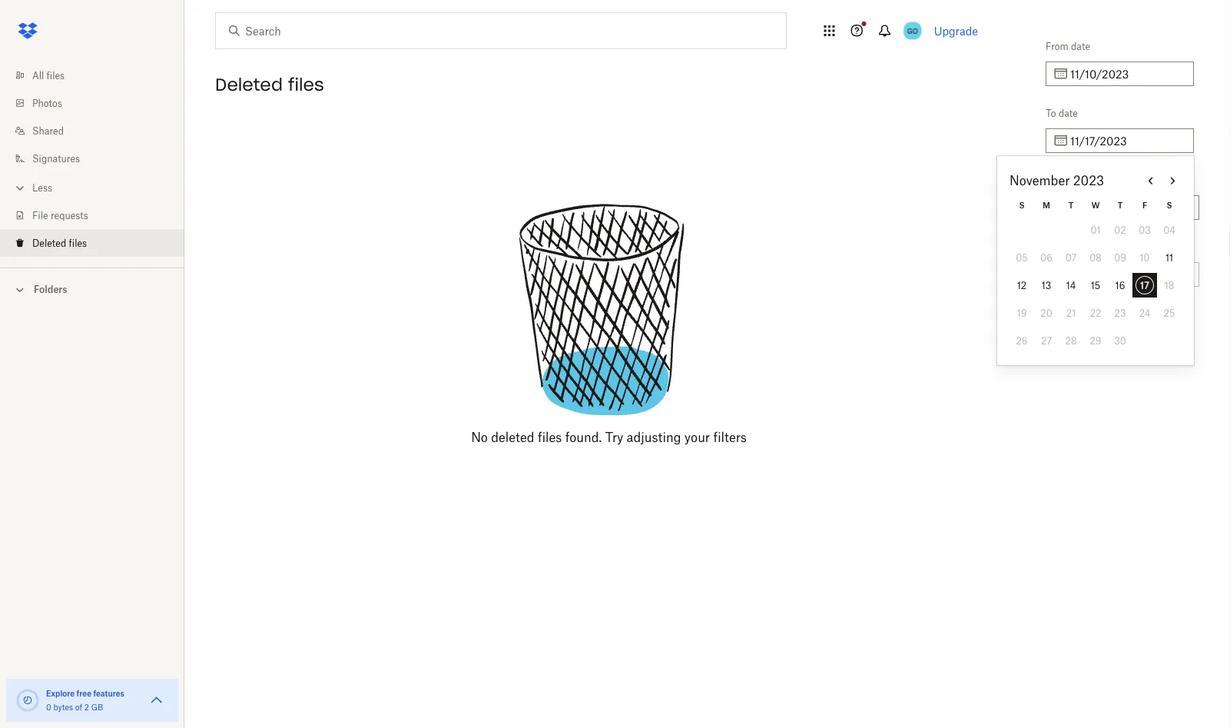Task type: vqa. For each thing, say whether or not it's contained in the screenshot.
home link
no



Task type: locate. For each thing, give the bounding box(es) containing it.
2 t from the left
[[1118, 200, 1123, 210]]

list
[[0, 52, 185, 268]]

bytes
[[53, 702, 73, 712]]

date right from
[[1072, 40, 1091, 52]]

28 button
[[1059, 328, 1084, 353]]

from
[[1046, 40, 1069, 52]]

08 button
[[1084, 245, 1109, 270]]

in
[[1046, 241, 1055, 253]]

s right f
[[1167, 200, 1173, 210]]

24
[[1140, 307, 1151, 319]]

file requests
[[32, 209, 88, 221]]

deleted files link
[[12, 229, 185, 257]]

filters
[[714, 430, 747, 445]]

1 horizontal spatial s
[[1167, 200, 1173, 210]]

13
[[1042, 279, 1052, 291]]

1 vertical spatial date
[[1059, 107, 1078, 119]]

08
[[1090, 252, 1102, 263]]

photos link
[[12, 89, 185, 117]]

1 horizontal spatial deleted files
[[215, 74, 324, 95]]

t left the w
[[1069, 200, 1074, 210]]

0 vertical spatial date
[[1072, 40, 1091, 52]]

14 button
[[1059, 273, 1084, 298]]

deleted inside list item
[[32, 237, 66, 249]]

11 button
[[1158, 245, 1182, 270]]

09
[[1115, 252, 1127, 263]]

deleted files inside list item
[[32, 237, 87, 249]]

30 button
[[1109, 328, 1133, 353]]

From date text field
[[1071, 65, 1185, 82]]

12
[[1018, 279, 1027, 291]]

25 button
[[1158, 301, 1182, 325]]

folder
[[1057, 241, 1082, 253]]

27
[[1042, 335, 1052, 346]]

to date
[[1046, 107, 1078, 119]]

no
[[471, 430, 488, 445]]

0 horizontal spatial s
[[1020, 200, 1025, 210]]

s
[[1020, 200, 1025, 210], [1167, 200, 1173, 210]]

from date
[[1046, 40, 1091, 52]]

upgrade link
[[935, 24, 979, 37]]

To date text field
[[1071, 132, 1185, 149]]

your
[[685, 430, 710, 445]]

0 vertical spatial deleted files
[[215, 74, 324, 95]]

deleted files
[[215, 74, 324, 95], [32, 237, 87, 249]]

07 button
[[1059, 245, 1084, 270]]

requests
[[51, 209, 88, 221]]

0 horizontal spatial deleted files
[[32, 237, 87, 249]]

t
[[1069, 200, 1074, 210], [1118, 200, 1123, 210]]

t left f
[[1118, 200, 1123, 210]]

12 button
[[1010, 273, 1035, 298]]

0 vertical spatial deleted
[[215, 74, 283, 95]]

by
[[1083, 174, 1093, 186]]

2 vertical spatial deleted
[[32, 237, 66, 249]]

s left m
[[1020, 200, 1025, 210]]

november
[[1010, 173, 1070, 188]]

file requests link
[[12, 201, 185, 229]]

free
[[77, 688, 91, 698]]

2 s from the left
[[1167, 200, 1173, 210]]

files
[[47, 70, 65, 81], [288, 74, 324, 95], [69, 237, 87, 249], [538, 430, 562, 445]]

19 button
[[1010, 301, 1035, 325]]

2023
[[1074, 173, 1105, 188]]

signatures
[[32, 153, 80, 164]]

all
[[32, 70, 44, 81]]

2
[[84, 702, 89, 712]]

1 vertical spatial deleted files
[[32, 237, 87, 249]]

1 horizontal spatial t
[[1118, 200, 1123, 210]]

0 horizontal spatial deleted
[[32, 237, 66, 249]]

21 button
[[1059, 301, 1084, 325]]

25
[[1164, 307, 1176, 319]]

date for to date
[[1059, 107, 1078, 119]]

14
[[1067, 279, 1076, 291]]

29 button
[[1084, 328, 1109, 353]]

no deleted files found. try adjusting your filters
[[471, 430, 747, 445]]

21
[[1067, 307, 1076, 319]]

less image
[[12, 180, 28, 196]]

1 horizontal spatial deleted
[[215, 74, 283, 95]]

date
[[1072, 40, 1091, 52], [1059, 107, 1078, 119]]

02
[[1115, 224, 1127, 236]]

03 button
[[1133, 218, 1158, 242]]

file
[[32, 209, 48, 221]]

16
[[1116, 279, 1126, 291]]

18
[[1165, 279, 1175, 291]]

18 button
[[1158, 273, 1182, 298]]

explore
[[46, 688, 75, 698]]

0 horizontal spatial t
[[1069, 200, 1074, 210]]

23
[[1115, 307, 1127, 319]]

07
[[1066, 252, 1077, 263]]

date right to
[[1059, 107, 1078, 119]]

2 horizontal spatial deleted
[[1046, 174, 1080, 186]]



Task type: describe. For each thing, give the bounding box(es) containing it.
gb
[[91, 702, 103, 712]]

m
[[1043, 200, 1051, 210]]

to
[[1046, 107, 1057, 119]]

24 button
[[1133, 301, 1158, 325]]

w
[[1092, 200, 1100, 210]]

28
[[1066, 335, 1077, 346]]

26
[[1017, 335, 1028, 346]]

november 2023
[[1010, 173, 1105, 188]]

04 button
[[1158, 218, 1182, 242]]

folders button
[[0, 278, 185, 300]]

05 button
[[1010, 245, 1035, 270]]

10 button
[[1133, 245, 1158, 270]]

quota usage element
[[15, 688, 40, 713]]

03
[[1139, 224, 1151, 236]]

19
[[1018, 307, 1027, 319]]

date for from date
[[1072, 40, 1091, 52]]

17
[[1141, 279, 1150, 291]]

features
[[93, 688, 124, 698]]

explore free features 0 bytes of 2 gb
[[46, 688, 124, 712]]

dropbox image
[[12, 15, 43, 46]]

all files
[[32, 70, 65, 81]]

deleted by
[[1046, 174, 1093, 186]]

27 button
[[1035, 328, 1059, 353]]

01 button
[[1084, 218, 1109, 242]]

files inside list item
[[69, 237, 87, 249]]

list containing all files
[[0, 52, 185, 268]]

upgrade
[[935, 24, 979, 37]]

04
[[1164, 224, 1176, 236]]

20 button
[[1035, 301, 1059, 325]]

02 button
[[1109, 218, 1133, 242]]

try
[[606, 430, 624, 445]]

23 button
[[1109, 301, 1133, 325]]

of
[[75, 702, 82, 712]]

deleted
[[491, 430, 535, 445]]

06 button
[[1035, 245, 1059, 270]]

f
[[1143, 200, 1148, 210]]

1 t from the left
[[1069, 200, 1074, 210]]

all files link
[[12, 62, 185, 89]]

16 button
[[1109, 273, 1133, 298]]

26 button
[[1010, 328, 1035, 353]]

01
[[1091, 224, 1101, 236]]

06
[[1041, 252, 1053, 263]]

22
[[1091, 307, 1102, 319]]

30
[[1115, 335, 1127, 346]]

05
[[1016, 252, 1028, 263]]

shared
[[32, 125, 64, 136]]

20
[[1041, 307, 1053, 319]]

1 s from the left
[[1020, 200, 1025, 210]]

less
[[32, 182, 52, 193]]

10
[[1140, 252, 1150, 263]]

signatures link
[[12, 145, 185, 172]]

adjusting
[[627, 430, 681, 445]]

17 button
[[1133, 273, 1158, 298]]

deleted files list item
[[0, 229, 185, 257]]

09 button
[[1109, 245, 1133, 270]]

22 button
[[1084, 301, 1109, 325]]

15 button
[[1084, 273, 1109, 298]]

in folder
[[1046, 241, 1082, 253]]

29
[[1090, 335, 1102, 346]]

photos
[[32, 97, 62, 109]]

found.
[[566, 430, 602, 445]]

0
[[46, 702, 51, 712]]

1 vertical spatial deleted
[[1046, 174, 1080, 186]]

11
[[1166, 252, 1174, 263]]

15
[[1091, 279, 1101, 291]]

folders
[[34, 284, 67, 295]]

shared link
[[12, 117, 185, 145]]



